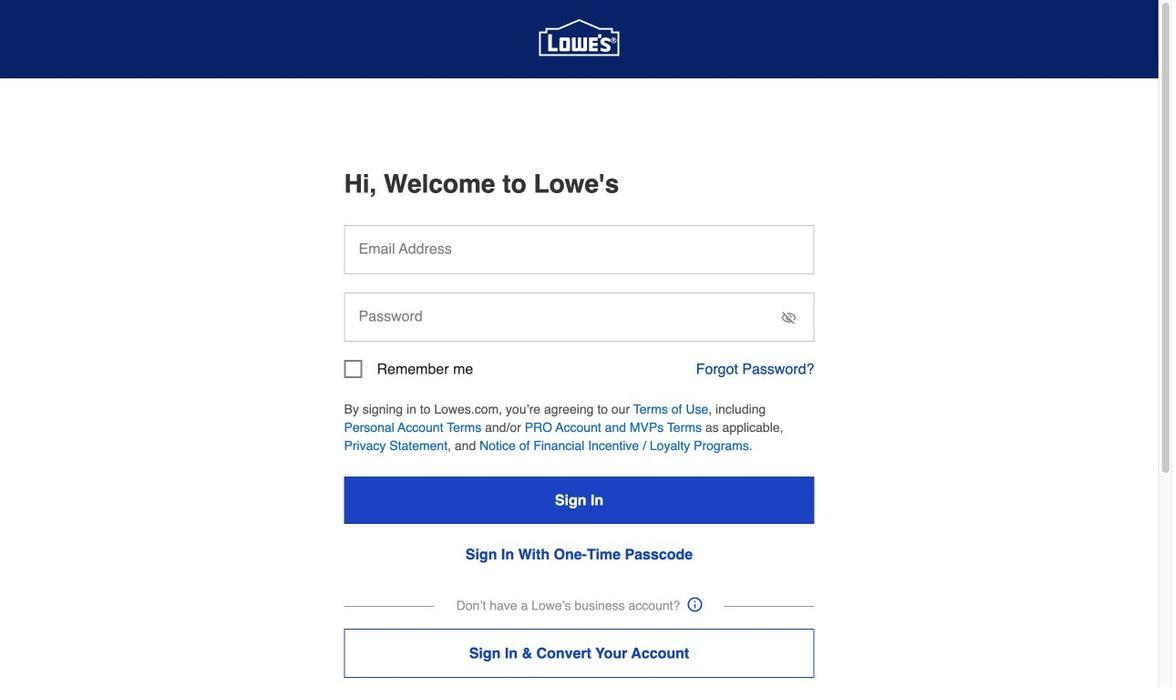 Task type: describe. For each thing, give the bounding box(es) containing it.
remember me element
[[344, 360, 474, 378]]

Email text field
[[344, 225, 815, 274]]

show password image
[[782, 311, 796, 326]]

password password field
[[344, 293, 815, 342]]



Task type: locate. For each thing, give the bounding box(es) containing it.
tooltip button image
[[688, 598, 702, 612]]

lowe's home improvement logo image
[[539, 0, 620, 79]]



Task type: vqa. For each thing, say whether or not it's contained in the screenshot.
Show Password icon
yes



